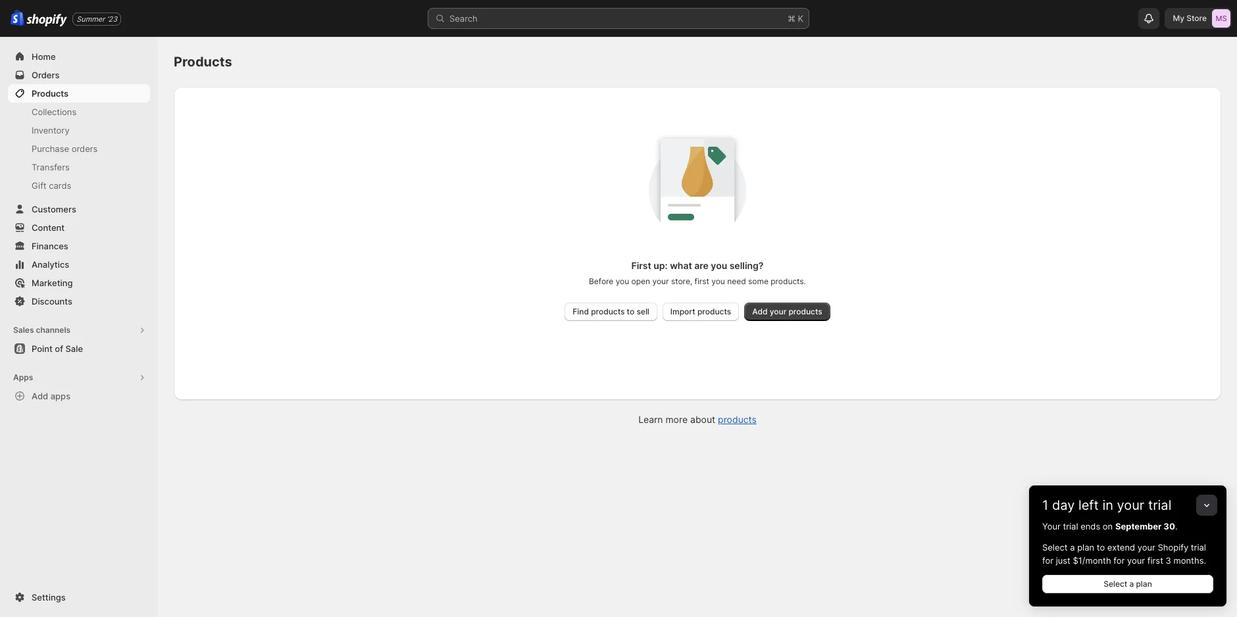Task type: describe. For each thing, give the bounding box(es) containing it.
products.
[[771, 277, 806, 286]]

learn more about products
[[639, 414, 757, 425]]

discounts link
[[8, 292, 150, 311]]

store,
[[671, 277, 693, 286]]

1 horizontal spatial shopify image
[[26, 14, 67, 27]]

your down products.
[[770, 307, 787, 317]]

summer
[[77, 14, 105, 23]]

add your products
[[753, 307, 823, 317]]

orders link
[[8, 66, 150, 84]]

sale
[[65, 344, 83, 354]]

you left open
[[616, 277, 630, 286]]

plan for select a plan to extend your shopify trial for just $1/month for your first 3 months.
[[1078, 542, 1095, 553]]

up:
[[654, 260, 668, 271]]

home link
[[8, 47, 150, 66]]

trial inside select a plan to extend your shopify trial for just $1/month for your first 3 months.
[[1192, 542, 1207, 553]]

products down products.
[[789, 307, 823, 317]]

transfers
[[32, 162, 70, 172]]

1 day left in your trial button
[[1030, 486, 1227, 514]]

collections
[[32, 107, 76, 117]]

products right about
[[718, 414, 757, 425]]

select for select a plan
[[1104, 579, 1128, 589]]

inventory link
[[8, 121, 150, 140]]

3
[[1166, 556, 1172, 566]]

import products
[[671, 307, 732, 317]]

sell
[[637, 307, 650, 317]]

your
[[1043, 521, 1061, 532]]

finances link
[[8, 237, 150, 255]]

sales channels
[[13, 325, 71, 335]]

selling?
[[730, 260, 764, 271]]

point
[[32, 344, 53, 354]]

purchase
[[32, 144, 69, 154]]

k
[[798, 13, 804, 24]]

select for select a plan to extend your shopify trial for just $1/month for your first 3 months.
[[1043, 542, 1068, 553]]

finances
[[32, 241, 68, 251]]

products inside button
[[698, 307, 732, 317]]

what
[[670, 260, 692, 271]]

find
[[573, 307, 589, 317]]

select a plan
[[1104, 579, 1153, 589]]

add apps
[[32, 391, 71, 402]]

shopify
[[1158, 542, 1189, 553]]

collections link
[[8, 103, 150, 121]]

inventory
[[32, 125, 70, 136]]

home
[[32, 51, 56, 62]]

are
[[695, 260, 709, 271]]

settings
[[32, 593, 66, 603]]

purchase orders link
[[8, 140, 150, 158]]

just
[[1056, 556, 1071, 566]]

1 day left in your trial element
[[1030, 520, 1227, 607]]

a for select a plan to extend your shopify trial for just $1/month for your first 3 months.
[[1071, 542, 1075, 553]]

search
[[450, 13, 478, 24]]

summer '23 link
[[73, 12, 121, 25]]

in
[[1103, 498, 1114, 514]]

0 horizontal spatial trial
[[1064, 521, 1079, 532]]

apps button
[[8, 369, 150, 387]]

content
[[32, 223, 65, 233]]

.
[[1176, 521, 1178, 532]]

2 for from the left
[[1114, 556, 1125, 566]]

select a plan to extend your shopify trial for just $1/month for your first 3 months.
[[1043, 542, 1207, 566]]

first up: what are you selling?
[[632, 260, 764, 271]]

day
[[1053, 498, 1075, 514]]

marketing link
[[8, 274, 150, 292]]

summer '23
[[77, 14, 117, 23]]

products link
[[718, 414, 757, 425]]

find products to sell
[[573, 307, 650, 317]]

1 horizontal spatial products
[[174, 54, 232, 70]]

find products to sell link
[[565, 303, 658, 321]]

transfers link
[[8, 158, 150, 176]]

september
[[1116, 521, 1162, 532]]

customers link
[[8, 200, 150, 219]]

channels
[[36, 325, 71, 335]]

point of sale link
[[8, 340, 150, 358]]

on
[[1103, 521, 1113, 532]]



Task type: vqa. For each thing, say whether or not it's contained in the screenshot.
'My'
yes



Task type: locate. For each thing, give the bounding box(es) containing it.
1
[[1043, 498, 1049, 514]]

add down some
[[753, 307, 768, 317]]

gift cards link
[[8, 176, 150, 195]]

⌘
[[788, 13, 796, 24]]

months.
[[1174, 556, 1207, 566]]

1 vertical spatial a
[[1130, 579, 1135, 589]]

2 horizontal spatial trial
[[1192, 542, 1207, 553]]

extend
[[1108, 542, 1136, 553]]

add for add apps
[[32, 391, 48, 402]]

a
[[1071, 542, 1075, 553], [1130, 579, 1135, 589]]

plan inside select a plan to extend your shopify trial for just $1/month for your first 3 months.
[[1078, 542, 1095, 553]]

analytics
[[32, 259, 69, 270]]

1 horizontal spatial add
[[753, 307, 768, 317]]

you right the are
[[711, 260, 728, 271]]

to inside select a plan to extend your shopify trial for just $1/month for your first 3 months.
[[1097, 542, 1105, 553]]

some
[[749, 277, 769, 286]]

more
[[666, 414, 688, 425]]

0 horizontal spatial select
[[1043, 542, 1068, 553]]

products
[[591, 307, 625, 317], [698, 307, 732, 317], [789, 307, 823, 317], [718, 414, 757, 425]]

discounts
[[32, 296, 72, 307]]

your down up:
[[653, 277, 669, 286]]

a for select a plan
[[1130, 579, 1135, 589]]

import
[[671, 307, 696, 317]]

add for add your products
[[753, 307, 768, 317]]

first
[[632, 260, 652, 271]]

1 horizontal spatial to
[[1097, 542, 1105, 553]]

first left the 3
[[1148, 556, 1164, 566]]

my
[[1174, 13, 1185, 23]]

1 horizontal spatial a
[[1130, 579, 1135, 589]]

settings link
[[8, 589, 150, 607]]

a inside select a plan to extend your shopify trial for just $1/month for your first 3 months.
[[1071, 542, 1075, 553]]

0 horizontal spatial to
[[627, 307, 635, 317]]

1 vertical spatial to
[[1097, 542, 1105, 553]]

0 horizontal spatial a
[[1071, 542, 1075, 553]]

sales channels button
[[8, 321, 150, 340]]

first down the are
[[695, 277, 710, 286]]

select
[[1043, 542, 1068, 553], [1104, 579, 1128, 589]]

'23
[[107, 14, 117, 23]]

apps
[[50, 391, 71, 402]]

learn
[[639, 414, 663, 425]]

your inside dropdown button
[[1118, 498, 1145, 514]]

a up just
[[1071, 542, 1075, 553]]

0 vertical spatial products
[[174, 54, 232, 70]]

0 horizontal spatial shopify image
[[11, 10, 25, 26]]

your down extend
[[1128, 556, 1146, 566]]

shopify image
[[11, 10, 25, 26], [26, 14, 67, 27]]

you
[[711, 260, 728, 271], [616, 277, 630, 286], [712, 277, 725, 286]]

0 horizontal spatial plan
[[1078, 542, 1095, 553]]

add inside button
[[32, 391, 48, 402]]

trial up months.
[[1192, 542, 1207, 553]]

1 vertical spatial plan
[[1137, 579, 1153, 589]]

30
[[1164, 521, 1176, 532]]

add left apps
[[32, 391, 48, 402]]

apps
[[13, 373, 33, 383]]

1 horizontal spatial select
[[1104, 579, 1128, 589]]

1 horizontal spatial first
[[1148, 556, 1164, 566]]

purchase orders
[[32, 144, 98, 154]]

1 horizontal spatial plan
[[1137, 579, 1153, 589]]

left
[[1079, 498, 1099, 514]]

orders
[[72, 144, 98, 154]]

your down september
[[1138, 542, 1156, 553]]

1 vertical spatial select
[[1104, 579, 1128, 589]]

ends
[[1081, 521, 1101, 532]]

1 vertical spatial products
[[32, 88, 69, 99]]

1 for from the left
[[1043, 556, 1054, 566]]

to
[[627, 307, 635, 317], [1097, 542, 1105, 553]]

1 vertical spatial add
[[32, 391, 48, 402]]

add your products link
[[745, 303, 831, 321]]

plan down select a plan to extend your shopify trial for just $1/month for your first 3 months.
[[1137, 579, 1153, 589]]

import products button
[[663, 303, 739, 321]]

0 vertical spatial select
[[1043, 542, 1068, 553]]

plan up the $1/month
[[1078, 542, 1095, 553]]

trial
[[1149, 498, 1172, 514], [1064, 521, 1079, 532], [1192, 542, 1207, 553]]

of
[[55, 344, 63, 354]]

0 vertical spatial plan
[[1078, 542, 1095, 553]]

0 horizontal spatial add
[[32, 391, 48, 402]]

products right import
[[698, 307, 732, 317]]

products right find
[[591, 307, 625, 317]]

add apps button
[[8, 387, 150, 406]]

1 day left in your trial
[[1043, 498, 1172, 514]]

0 vertical spatial first
[[695, 277, 710, 286]]

cards
[[49, 180, 71, 191]]

first inside select a plan to extend your shopify trial for just $1/month for your first 3 months.
[[1148, 556, 1164, 566]]

your up september
[[1118, 498, 1145, 514]]

before you open your store, first you need some products.
[[589, 277, 806, 286]]

0 horizontal spatial first
[[695, 277, 710, 286]]

select up just
[[1043, 542, 1068, 553]]

1 horizontal spatial for
[[1114, 556, 1125, 566]]

for
[[1043, 556, 1054, 566], [1114, 556, 1125, 566]]

1 horizontal spatial trial
[[1149, 498, 1172, 514]]

select a plan link
[[1043, 575, 1214, 594]]

about
[[691, 414, 716, 425]]

sales
[[13, 325, 34, 335]]

trial up 30
[[1149, 498, 1172, 514]]

0 vertical spatial to
[[627, 307, 635, 317]]

select down select a plan to extend your shopify trial for just $1/month for your first 3 months.
[[1104, 579, 1128, 589]]

store
[[1187, 13, 1207, 23]]

to left sell
[[627, 307, 635, 317]]

open
[[632, 277, 651, 286]]

for left just
[[1043, 556, 1054, 566]]

gift cards
[[32, 180, 71, 191]]

gift
[[32, 180, 46, 191]]

content link
[[8, 219, 150, 237]]

plan for select a plan
[[1137, 579, 1153, 589]]

select inside select a plan to extend your shopify trial for just $1/month for your first 3 months.
[[1043, 542, 1068, 553]]

0 vertical spatial trial
[[1149, 498, 1172, 514]]

⌘ k
[[788, 13, 804, 24]]

marketing
[[32, 278, 73, 288]]

products inside products link
[[32, 88, 69, 99]]

to up the $1/month
[[1097, 542, 1105, 553]]

0 vertical spatial a
[[1071, 542, 1075, 553]]

a down select a plan to extend your shopify trial for just $1/month for your first 3 months.
[[1130, 579, 1135, 589]]

trial right your
[[1064, 521, 1079, 532]]

trial inside dropdown button
[[1149, 498, 1172, 514]]

plan
[[1078, 542, 1095, 553], [1137, 579, 1153, 589]]

$1/month
[[1073, 556, 1112, 566]]

1 vertical spatial trial
[[1064, 521, 1079, 532]]

point of sale
[[32, 344, 83, 354]]

0 horizontal spatial products
[[32, 88, 69, 99]]

my store image
[[1213, 9, 1231, 28]]

analytics link
[[8, 255, 150, 274]]

0 vertical spatial add
[[753, 307, 768, 317]]

0 horizontal spatial for
[[1043, 556, 1054, 566]]

orders
[[32, 70, 60, 80]]

products link
[[8, 84, 150, 103]]

need
[[728, 277, 746, 286]]

your trial ends on september 30 .
[[1043, 521, 1178, 532]]

2 vertical spatial trial
[[1192, 542, 1207, 553]]

my store
[[1174, 13, 1207, 23]]

add
[[753, 307, 768, 317], [32, 391, 48, 402]]

before
[[589, 277, 614, 286]]

for down extend
[[1114, 556, 1125, 566]]

point of sale button
[[0, 340, 158, 358]]

customers
[[32, 204, 76, 215]]

you left the need
[[712, 277, 725, 286]]

1 vertical spatial first
[[1148, 556, 1164, 566]]



